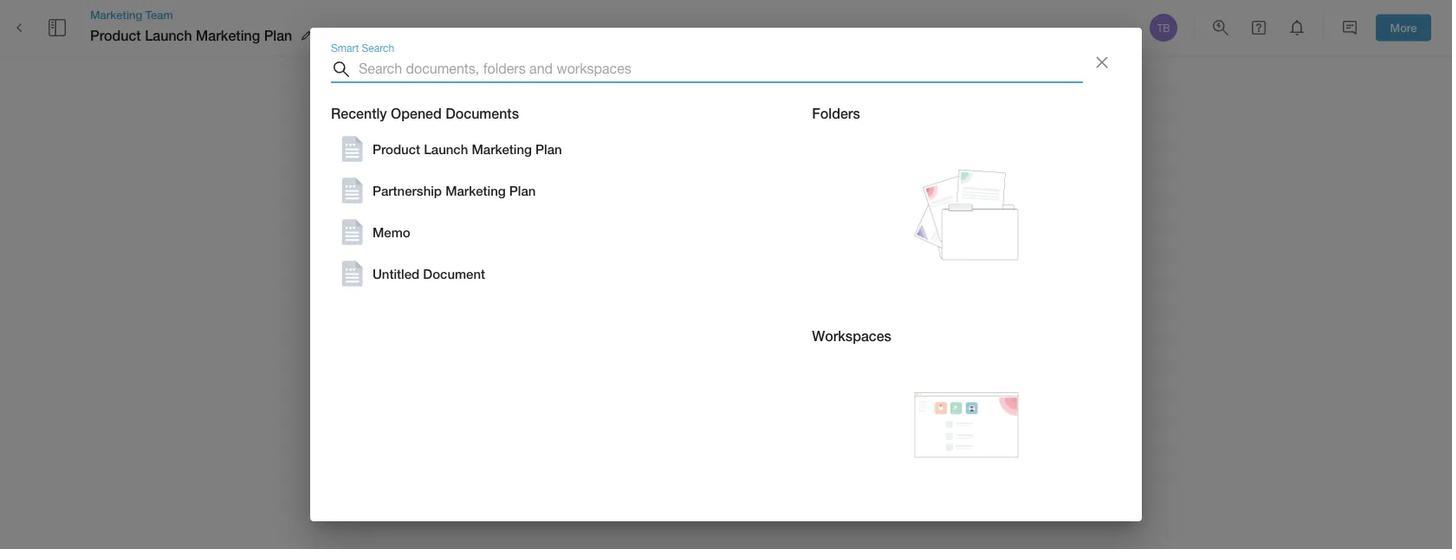 Task type: locate. For each thing, give the bounding box(es) containing it.
memo link
[[338, 218, 771, 246]]

1 vertical spatial product
[[373, 141, 420, 157]]

marketing team
[[90, 8, 173, 21]]

product launch marketing plan down marketing team link
[[90, 27, 292, 44]]

product down marketing team
[[90, 27, 141, 44]]

memo
[[373, 224, 410, 240]]

product down opened at the top
[[373, 141, 420, 157]]

product launch marketing plan down documents
[[373, 141, 562, 157]]

0 vertical spatial product
[[90, 27, 141, 44]]

plan up partnership marketing plan link
[[536, 141, 562, 157]]

opened
[[391, 105, 442, 122]]

product
[[90, 27, 141, 44], [373, 141, 420, 157]]

0 horizontal spatial product launch marketing plan
[[90, 27, 292, 44]]

launch down recently opened documents
[[424, 141, 468, 157]]

more
[[1390, 21, 1417, 34]]

plan up memo link
[[509, 183, 536, 198]]

untitled document link
[[338, 260, 771, 288]]

1 horizontal spatial product
[[373, 141, 420, 157]]

more button
[[1376, 14, 1431, 41]]

0 vertical spatial launch
[[145, 27, 192, 44]]

launch down team
[[145, 27, 192, 44]]

marketing down marketing team link
[[196, 27, 260, 44]]

launch
[[145, 27, 192, 44], [424, 141, 468, 157]]

marketing down documents
[[472, 141, 532, 157]]

partnership
[[373, 183, 442, 198]]

0 vertical spatial plan
[[264, 27, 292, 44]]

0 horizontal spatial product
[[90, 27, 141, 44]]

partnership marketing plan link
[[338, 177, 771, 204]]

plan
[[264, 27, 292, 44], [536, 141, 562, 157], [509, 183, 536, 198]]

remove favorite image
[[316, 25, 336, 46]]

1 horizontal spatial launch
[[424, 141, 468, 157]]

1 horizontal spatial product launch marketing plan
[[373, 141, 562, 157]]

plan left remove favorite "icon"
[[264, 27, 292, 44]]

dialog
[[310, 28, 1142, 546]]

marketing right partnership
[[446, 183, 506, 198]]

product launch marketing plan link
[[338, 135, 771, 163]]

0 vertical spatial product launch marketing plan
[[90, 27, 292, 44]]

product launch marketing plan
[[90, 27, 292, 44], [373, 141, 562, 157]]

1 vertical spatial launch
[[424, 141, 468, 157]]

marketing
[[90, 8, 142, 21], [196, 27, 260, 44], [472, 141, 532, 157], [446, 183, 506, 198]]

marketing team link
[[90, 7, 339, 23]]

partnership marketing plan
[[373, 183, 536, 198]]

1 vertical spatial product launch marketing plan
[[373, 141, 562, 157]]

workspaces
[[812, 328, 892, 344]]



Task type: vqa. For each thing, say whether or not it's contained in the screenshot.
the bottommost Password password field
no



Task type: describe. For each thing, give the bounding box(es) containing it.
marketing left team
[[90, 8, 142, 21]]

documents
[[446, 105, 519, 122]]

recently
[[331, 105, 387, 122]]

0 horizontal spatial launch
[[145, 27, 192, 44]]

Search documents, folders and workspaces text field
[[359, 55, 1083, 83]]

search
[[362, 42, 394, 54]]

launch inside product launch marketing plan link
[[424, 141, 468, 157]]

product launch marketing plan inside 'dialog'
[[373, 141, 562, 157]]

tb button
[[1147, 11, 1180, 44]]

document
[[423, 266, 485, 282]]

tb
[[1157, 22, 1170, 34]]

dialog containing recently opened documents
[[310, 28, 1142, 546]]

team
[[145, 8, 173, 21]]

2 vertical spatial plan
[[509, 183, 536, 198]]

untitled
[[373, 266, 420, 282]]

folders
[[812, 105, 860, 122]]

1 vertical spatial plan
[[536, 141, 562, 157]]

untitled document
[[373, 266, 485, 282]]

smart
[[331, 42, 359, 54]]

recently opened documents
[[331, 105, 519, 122]]

product inside 'dialog'
[[373, 141, 420, 157]]

smart search
[[331, 42, 394, 54]]



